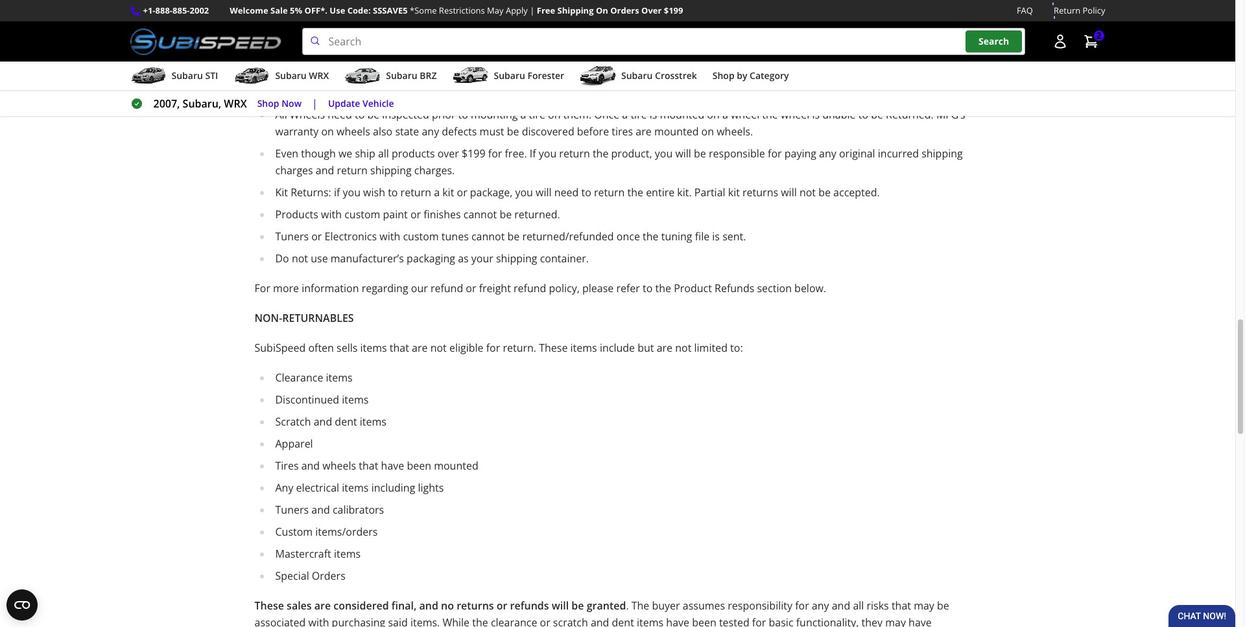 Task type: describe. For each thing, give the bounding box(es) containing it.
for up functionality,
[[795, 599, 809, 614]]

ship
[[355, 147, 375, 161]]

numbers,
[[879, 8, 926, 22]]

is right 'file' on the right of page
[[712, 230, 720, 244]]

0 vertical spatial original
[[491, 86, 527, 100]]

all inside even though we ship all products over $199 for free. if you return the product, you will be responsible for paying any original incurred shipping charges and return shipping charges.
[[378, 147, 389, 161]]

invoice
[[530, 86, 564, 100]]

an
[[275, 8, 288, 22]]

and inside even though we ship all products over $199 for free. if you return the product, you will be responsible for paying any original incurred shipping charges and return shipping charges.
[[316, 164, 334, 178]]

0 horizontal spatial any
[[275, 481, 293, 496]]

product,
[[611, 147, 652, 161]]

will up scratch
[[552, 599, 569, 614]]

the inside '. the buyer assumes responsibility for any and all risks that may be associated with purchasing said items. while the clearance or scratch and dent items have been tested for basic functionality, they may hav'
[[472, 616, 488, 628]]

will left "only"
[[320, 47, 336, 61]]

0 horizontal spatial shipping
[[370, 164, 412, 178]]

1 vertical spatial sales
[[287, 599, 312, 614]]

with up electronics
[[321, 208, 342, 222]]

often
[[308, 341, 334, 355]]

1 horizontal spatial these
[[539, 341, 568, 355]]

0 horizontal spatial orders
[[312, 570, 346, 584]]

after
[[869, 47, 892, 61]]

is inside a refund will only be made if your request for an rma is obtained within thirty (30) days of receiving the item(s). any return after thirty (30) days will not be authorized.
[[537, 47, 544, 61]]

for inside a refund will only be made if your request for an rma is obtained within thirty (30) days of receiving the item(s). any return after thirty (30) days will not be authorized.
[[480, 47, 494, 61]]

but
[[638, 341, 654, 355]]

1 horizontal spatial days
[[674, 47, 697, 61]]

include
[[600, 341, 635, 355]]

we
[[339, 147, 352, 161]]

1 wheel from the left
[[731, 108, 760, 122]]

an for rma
[[497, 47, 509, 61]]

subaru for subaru wrx
[[275, 69, 307, 82]]

do not use manufacturer's packaging as your shipping container.
[[275, 252, 592, 266]]

file
[[695, 230, 710, 244]]

refunds
[[715, 282, 754, 296]]

purchasing
[[332, 616, 385, 628]]

state
[[395, 125, 419, 139]]

return down we
[[337, 164, 368, 178]]

subaru sti
[[172, 69, 218, 82]]

before
[[577, 125, 609, 139]]

0 vertical spatial rma
[[291, 8, 313, 22]]

apparel
[[275, 437, 313, 451]]

the right 'once' at top
[[643, 230, 659, 244]]

shop for shop now
[[257, 97, 279, 109]]

for down responsibility
[[752, 616, 766, 628]]

update vehicle
[[328, 97, 394, 109]]

subaru brz button
[[345, 64, 437, 90]]

0 horizontal spatial these
[[255, 599, 284, 614]]

you left wish
[[343, 186, 361, 200]]

items left include
[[570, 341, 597, 355]]

0 horizontal spatial if
[[334, 186, 340, 200]]

scratch
[[275, 415, 311, 429]]

1 vertical spatial subispeed
[[255, 341, 306, 355]]

1 vertical spatial wrx
[[224, 97, 247, 111]]

1 vertical spatial made
[[358, 86, 386, 100]]

non-returnables
[[255, 311, 357, 326]]

. the buyer assumes responsibility for any and all risks that may be associated with purchasing said items. while the clearance or scratch and dent items have been tested for basic functionality, they may hav
[[255, 599, 979, 628]]

need inside all wheels need to be inspected prior to mounting a tire on them. once a tire is mounted on a wheel the wheel is unable to be returned. mfg's warranty on wheels also state any defects must be discovered before tires are mounted on wheels.
[[328, 108, 352, 122]]

refund inside a refund will only be made if your request for an rma is obtained within thirty (30) days of receiving the item(s). any return after thirty (30) days will not be authorized.
[[285, 47, 317, 61]]

section
[[757, 282, 792, 296]]

a up 'tires'
[[622, 108, 628, 122]]

your inside "with your name, sales order numbers, and part number of the item(s) you're returning."
[[765, 8, 787, 22]]

obtained inside a refund will only be made if your request for an rma is obtained within thirty (30) days of receiving the item(s). any return after thirty (30) days will not be authorized.
[[547, 47, 590, 61]]

0 horizontal spatial custom
[[344, 208, 380, 222]]

shop by category button
[[713, 64, 789, 90]]

0 horizontal spatial must
[[316, 86, 340, 100]]

a subaru forester thumbnail image image
[[452, 66, 489, 86]]

1 (30) from the left
[[654, 47, 672, 61]]

and up functionality,
[[832, 599, 850, 614]]

or up use
[[311, 230, 322, 244]]

kit
[[275, 186, 288, 200]]

or inside '. the buyer assumes responsibility for any and all risks that may be associated with purchasing said items. while the clearance or scratch and dent items have been tested for basic functionality, they may hav'
[[540, 616, 550, 628]]

search input field
[[302, 28, 1025, 55]]

can
[[357, 8, 374, 22]]

that inside '. the buyer assumes responsibility for any and all risks that may be associated with purchasing said items. while the clearance or scratch and dent items have been tested for basic functionality, they may hav'
[[892, 599, 911, 614]]

once
[[594, 108, 619, 122]]

2 vertical spatial your
[[471, 252, 493, 266]]

2 thirty from the left
[[895, 47, 920, 61]]

0 vertical spatial mounted
[[660, 108, 704, 122]]

will down paying
[[781, 186, 797, 200]]

sssave5
[[373, 5, 408, 16]]

return policy link
[[1054, 4, 1105, 18]]

restrictions
[[439, 5, 485, 16]]

shop by category
[[713, 69, 789, 82]]

forester
[[528, 69, 564, 82]]

1 horizontal spatial number
[[316, 8, 355, 22]]

return down even though we ship all products over $199 for free. if you return the product, you will be responsible for paying any original incurred shipping charges and return shipping charges.
[[594, 186, 625, 200]]

a subaru wrx thumbnail image image
[[234, 66, 270, 86]]

mfg's
[[936, 108, 965, 122]]

the inside all wheels need to be inspected prior to mounting a tire on them. once a tire is mounted on a wheel the wheel is unable to be returned. mfg's warranty on wheels also state any defects must be discovered before tires are mounted on wheels.
[[762, 108, 778, 122]]

0 horizontal spatial returns
[[457, 599, 494, 614]]

2 tire from the left
[[631, 108, 647, 122]]

accepted.
[[833, 186, 880, 200]]

mastercraft
[[275, 547, 331, 562]]

shop now link
[[257, 96, 302, 111]]

return policy
[[1054, 5, 1105, 16]]

cannot for finishes
[[464, 208, 497, 222]]

wheels inside all wheels need to be inspected prior to mounting a tire on them. once a tire is mounted on a wheel the wheel is unable to be returned. mfg's warranty on wheels also state any defects must be discovered before tires are mounted on wheels.
[[337, 125, 370, 139]]

a
[[275, 47, 282, 61]]

subaru brz
[[386, 69, 437, 82]]

made inside a refund will only be made if your request for an rma is obtained within thirty (30) days of receiving the item(s). any return after thirty (30) days will not be authorized.
[[376, 47, 404, 61]]

return down before
[[559, 147, 590, 161]]

0 horizontal spatial dent
[[335, 415, 357, 429]]

shipping
[[557, 5, 594, 16]]

sending
[[532, 8, 570, 22]]

tuners for tuners and calibrators
[[275, 503, 309, 518]]

paying
[[785, 147, 816, 161]]

of inside "with your name, sales order numbers, and part number of the item(s) you're returning."
[[317, 25, 326, 39]]

original inside even though we ship all products over $199 for free. if you return the product, you will be responsible for paying any original incurred shipping charges and return shipping charges.
[[839, 147, 875, 161]]

tested
[[719, 616, 750, 628]]

button image
[[1052, 34, 1068, 49]]

within inside a refund will only be made if your request for an rma is obtained within thirty (30) days of receiving the item(s). any return after thirty (30) days will not be authorized.
[[593, 47, 623, 61]]

welcome sale 5% off*. use code: sssave5
[[230, 5, 408, 16]]

1 horizontal spatial refund
[[431, 282, 463, 296]]

0 horizontal spatial days
[[435, 86, 458, 100]]

search
[[979, 35, 1009, 48]]

the up mounting
[[473, 86, 489, 100]]

to:
[[730, 341, 743, 355]]

authorized.
[[328, 64, 383, 78]]

will down a
[[275, 64, 291, 78]]

though
[[301, 147, 336, 161]]

2
[[1096, 29, 1102, 42]]

once
[[617, 230, 640, 244]]

products
[[275, 208, 318, 222]]

receiving
[[712, 47, 755, 61]]

any inside even though we ship all products over $199 for free. if you return the product, you will be responsible for paying any original incurred shipping charges and return shipping charges.
[[819, 147, 837, 161]]

items up scratch and dent items
[[342, 393, 369, 407]]

no
[[441, 599, 454, 614]]

items/orders
[[315, 525, 378, 540]]

0 vertical spatial have
[[381, 459, 404, 474]]

are down special orders on the bottom of the page
[[314, 599, 331, 614]]

subaru sti button
[[130, 64, 218, 90]]

.
[[626, 599, 629, 614]]

returned/refunded
[[522, 230, 614, 244]]

sti
[[205, 69, 218, 82]]

or right paint
[[410, 208, 421, 222]]

must inside all wheels need to be inspected prior to mounting a tire on them. once a tire is mounted on a wheel the wheel is unable to be returned. mfg's warranty on wheels also state any defects must be discovered before tires are mounted on wheels.
[[480, 125, 504, 139]]

finishes
[[424, 208, 461, 222]]

with inside "with your name, sales order numbers, and part number of the item(s) you're returning."
[[742, 8, 762, 22]]

you right product,
[[655, 147, 673, 161]]

tires
[[612, 125, 633, 139]]

and down granted
[[591, 616, 609, 628]]

returning.
[[416, 25, 464, 39]]

1 horizontal spatial shipping
[[496, 252, 537, 266]]

on left 'wheels.'
[[701, 125, 714, 139]]

considered
[[334, 599, 389, 614]]

manufacturer's
[[331, 252, 404, 266]]

refer
[[616, 282, 640, 296]]

1 vertical spatial mounted
[[654, 125, 699, 139]]

you right if
[[539, 147, 557, 161]]

lights
[[418, 481, 444, 496]]

subaru wrx button
[[234, 64, 329, 90]]

the left product
[[655, 282, 671, 296]]

*some restrictions may apply | free shipping on orders over $199
[[410, 5, 683, 16]]

return up the products with custom paint or finishes cannot be returned.
[[401, 186, 431, 200]]

and down discontinued items in the bottom left of the page
[[314, 415, 332, 429]]

kit returns: if you wish to return a kit or package, you will need to return the entire kit. partial kit returns will not be accepted.
[[275, 186, 880, 200]]

not right do
[[292, 252, 308, 266]]

update
[[328, 97, 360, 109]]

2 horizontal spatial shipping
[[922, 147, 963, 161]]

as
[[458, 252, 469, 266]]

have inside '. the buyer assumes responsibility for any and all risks that may be associated with purchasing said items. while the clearance or scratch and dent items have been tested for basic functionality, they may hav'
[[666, 616, 689, 628]]

buyer
[[652, 599, 680, 614]]

not down paying
[[800, 186, 816, 200]]

returned.
[[515, 208, 560, 222]]

with down paint
[[380, 230, 400, 244]]

items up discontinued items in the bottom left of the page
[[326, 371, 353, 385]]

0 horizontal spatial within
[[388, 86, 418, 100]]

off*.
[[305, 5, 328, 16]]

your inside a refund will only be made if your request for an rma is obtained within thirty (30) days of receiving the item(s). any return after thirty (30) days will not be authorized.
[[416, 47, 438, 61]]

and down the 'electrical'
[[311, 503, 330, 518]]

are inside all wheels need to be inspected prior to mounting a tire on them. once a tire is mounted on a wheel the wheel is unable to be returned. mfg's warranty on wheels also state any defects must be discovered before tires are mounted on wheels.
[[636, 125, 652, 139]]

1 thirty from the left
[[625, 47, 651, 61]]

0 horizontal spatial may
[[885, 616, 906, 628]]

they
[[862, 616, 883, 628]]

1 vertical spatial wheels
[[323, 459, 356, 474]]

sales inside "with your name, sales order numbers, and part number of the item(s) you're returning."
[[823, 8, 847, 22]]

the inside even though we ship all products over $199 for free. if you return the product, you will be responsible for paying any original incurred shipping charges and return shipping charges.
[[593, 147, 609, 161]]

tunes
[[442, 230, 469, 244]]

a right mounting
[[520, 108, 526, 122]]

clearance items
[[275, 371, 353, 385]]

is down exceptions.
[[650, 108, 657, 122]]

is left 'unable'
[[812, 108, 820, 122]]

1 horizontal spatial custom
[[403, 230, 439, 244]]

free.
[[505, 147, 527, 161]]

$199 for
[[462, 147, 502, 161]]

items up calibrators
[[342, 481, 369, 496]]

discovered
[[522, 125, 574, 139]]

prior
[[432, 108, 456, 122]]

inspected
[[382, 108, 429, 122]]

welcome
[[230, 5, 268, 16]]



Task type: vqa. For each thing, say whether or not it's contained in the screenshot.
Select Model "icon"
no



Task type: locate. For each thing, give the bounding box(es) containing it.
subaru for subaru brz
[[386, 69, 417, 82]]

return
[[835, 47, 866, 61], [559, 147, 590, 161], [337, 164, 368, 178], [401, 186, 431, 200], [594, 186, 625, 200]]

obtained up forester at top left
[[547, 47, 590, 61]]

1 vertical spatial your
[[416, 47, 438, 61]]

assumes
[[683, 599, 725, 614]]

0 horizontal spatial of
[[317, 25, 326, 39]]

item(s).
[[776, 47, 812, 61]]

for left return. at left
[[486, 341, 500, 355]]

thirty
[[625, 47, 651, 61], [895, 47, 920, 61]]

2002
[[190, 5, 209, 16]]

1 horizontal spatial wheel
[[781, 108, 810, 122]]

0 horizontal spatial thirty
[[625, 47, 651, 61]]

items right sells
[[360, 341, 387, 355]]

paint
[[383, 208, 408, 222]]

1 vertical spatial shop
[[257, 97, 279, 109]]

if inside a refund will only be made if your request for an rma is obtained within thirty (30) days of receiving the item(s). any return after thirty (30) days will not be authorized.
[[407, 47, 413, 61]]

1 vertical spatial that
[[359, 459, 378, 474]]

2 horizontal spatial of
[[699, 47, 709, 61]]

0 horizontal spatial need
[[328, 108, 352, 122]]

0 vertical spatial any
[[422, 125, 439, 139]]

1 vertical spatial |
[[312, 97, 318, 111]]

1 horizontal spatial tire
[[631, 108, 647, 122]]

special
[[275, 570, 309, 584]]

0 horizontal spatial shop
[[257, 97, 279, 109]]

wheels up "any electrical items including lights"
[[323, 459, 356, 474]]

for inside even though we ship all products over $199 for free. if you return the product, you will be responsible for paying any original incurred shipping charges and return shipping charges.
[[768, 147, 782, 161]]

1 horizontal spatial |
[[530, 5, 535, 16]]

(30) down numbers,
[[923, 47, 941, 61]]

tire up discovered
[[529, 108, 545, 122]]

products with custom paint or finishes cannot be returned.
[[275, 208, 560, 222]]

with inside '. the buyer assumes responsibility for any and all risks that may be associated with purchasing said items. while the clearance or scratch and dent items have been tested for basic functionality, they may hav'
[[308, 616, 329, 628]]

2 vertical spatial any
[[812, 599, 829, 614]]

5%
[[290, 5, 302, 16]]

2 horizontal spatial refund
[[514, 282, 546, 296]]

0 horizontal spatial been
[[407, 459, 431, 474]]

2007,
[[153, 97, 180, 111]]

0 horizontal spatial rma
[[291, 8, 313, 22]]

request
[[440, 47, 478, 61]]

items down the
[[637, 616, 664, 628]]

number inside "with your name, sales order numbers, and part number of the item(s) you're returning."
[[275, 25, 314, 39]]

subaru crosstrek button
[[580, 64, 697, 90]]

1 horizontal spatial may
[[914, 599, 934, 614]]

are left "eligible"
[[412, 341, 428, 355]]

tires
[[275, 459, 299, 474]]

may
[[487, 5, 504, 16]]

brz
[[420, 69, 437, 82]]

days up crosstrek on the top of page
[[674, 47, 697, 61]]

wheels
[[290, 108, 325, 122]]

mounting
[[471, 108, 518, 122]]

must down mounting
[[480, 125, 504, 139]]

1 kit from the left
[[442, 186, 454, 200]]

items down items/orders
[[334, 547, 361, 562]]

these sales are considered final, and no returns or refunds will be granted
[[255, 599, 626, 614]]

shop left now
[[257, 97, 279, 109]]

and left part
[[928, 8, 947, 22]]

or left freight
[[466, 282, 476, 296]]

sells
[[337, 341, 358, 355]]

0 horizontal spatial original
[[491, 86, 527, 100]]

the right while
[[472, 616, 488, 628]]

all
[[275, 108, 287, 122]]

open widget image
[[6, 590, 38, 621]]

| right now
[[312, 97, 318, 111]]

0 vertical spatial been
[[407, 459, 431, 474]]

wrx up returns
[[309, 69, 329, 82]]

orders down mastercraft items
[[312, 570, 346, 584]]

any down tires
[[275, 481, 293, 496]]

1 vertical spatial any
[[819, 147, 837, 161]]

1 horizontal spatial that
[[390, 341, 409, 355]]

888-
[[155, 5, 173, 16]]

subispeed right 'from'
[[464, 8, 515, 22]]

on
[[548, 108, 561, 122], [707, 108, 720, 122], [321, 125, 334, 139], [701, 125, 714, 139]]

0 vertical spatial cannot
[[464, 208, 497, 222]]

0 horizontal spatial an
[[497, 47, 509, 61]]

tuners for tuners or electronics with custom tunes cannot be returned/refunded once the tuning file is sent.
[[275, 230, 309, 244]]

please
[[582, 282, 614, 296]]

returns
[[275, 86, 313, 100]]

wheel up 'wheels.'
[[731, 108, 760, 122]]

mounted
[[660, 108, 704, 122], [654, 125, 699, 139], [434, 459, 478, 474]]

0 vertical spatial of
[[317, 25, 326, 39]]

1 subaru from the left
[[172, 69, 203, 82]]

dent inside '. the buyer assumes responsibility for any and all risks that may be associated with purchasing said items. while the clearance or scratch and dent items have been tested for basic functionality, they may hav'
[[612, 616, 634, 628]]

0 vertical spatial these
[[539, 341, 568, 355]]

is up forester at top left
[[537, 47, 544, 61]]

by inside dropdown button
[[737, 69, 747, 82]]

a up 'wheels.'
[[722, 108, 728, 122]]

0 horizontal spatial by
[[518, 8, 530, 22]]

1 horizontal spatial thirty
[[895, 47, 920, 61]]

these up associated
[[255, 599, 284, 614]]

your right as at the top of the page
[[471, 252, 493, 266]]

original up accepted.
[[839, 147, 875, 161]]

if
[[407, 47, 413, 61], [334, 186, 340, 200]]

your up brz
[[416, 47, 438, 61]]

be inside '. the buyer assumes responsibility for any and all risks that may be associated with purchasing said items. while the clearance or scratch and dent items have been tested for basic functionality, they may hav'
[[937, 599, 949, 614]]

if up "subaru brz"
[[407, 47, 413, 61]]

mounted down crosstrek on the top of page
[[660, 108, 704, 122]]

not left limited
[[675, 341, 692, 355]]

2 vertical spatial mounted
[[434, 459, 478, 474]]

0 vertical spatial orders
[[610, 5, 639, 16]]

a
[[520, 108, 526, 122], [622, 108, 628, 122], [722, 108, 728, 122], [434, 186, 440, 200]]

part
[[949, 8, 970, 22]]

1 horizontal spatial wrx
[[309, 69, 329, 82]]

not left "eligible"
[[430, 341, 447, 355]]

policy
[[1083, 5, 1105, 16]]

0 horizontal spatial wheel
[[731, 108, 760, 122]]

subaru inside dropdown button
[[386, 69, 417, 82]]

0 vertical spatial must
[[316, 86, 340, 100]]

not inside a refund will only be made if your request for an rma is obtained within thirty (30) days of receiving the item(s). any return after thirty (30) days will not be authorized.
[[294, 64, 310, 78]]

shop for shop by category
[[713, 69, 735, 82]]

kit right the partial
[[728, 186, 740, 200]]

a subaru sti thumbnail image image
[[130, 66, 166, 86]]

you
[[539, 147, 557, 161], [655, 147, 673, 161], [343, 186, 361, 200], [515, 186, 533, 200]]

0 vertical spatial number
[[316, 8, 355, 22]]

0 vertical spatial returns
[[743, 186, 778, 200]]

the
[[632, 599, 649, 614]]

0 vertical spatial that
[[390, 341, 409, 355]]

0 vertical spatial custom
[[344, 208, 380, 222]]

1 vertical spatial obtained
[[547, 47, 590, 61]]

shipping up wish
[[370, 164, 412, 178]]

policy,
[[549, 282, 580, 296]]

returns
[[743, 186, 778, 200], [457, 599, 494, 614]]

1 vertical spatial need
[[554, 186, 579, 200]]

faq
[[1017, 5, 1033, 16]]

exceptions.
[[612, 86, 675, 100]]

number down an
[[275, 25, 314, 39]]

over
[[641, 5, 662, 16]]

0 horizontal spatial your
[[416, 47, 438, 61]]

any right item(s).
[[815, 47, 833, 61]]

1 vertical spatial must
[[480, 125, 504, 139]]

and
[[928, 8, 947, 22], [316, 164, 334, 178], [314, 415, 332, 429], [301, 459, 320, 474], [311, 503, 330, 518], [419, 599, 438, 614], [832, 599, 850, 614], [591, 616, 609, 628]]

any right paying
[[819, 147, 837, 161]]

been inside '. the buyer assumes responsibility for any and all risks that may be associated with purchasing said items. while the clearance or scratch and dent items have been tested for basic functionality, they may hav'
[[692, 616, 716, 628]]

0 horizontal spatial (30)
[[654, 47, 672, 61]]

1 vertical spatial these
[[255, 599, 284, 614]]

and inside "with your name, sales order numbers, and part number of the item(s) you're returning."
[[928, 8, 947, 22]]

cannot for tunes
[[471, 230, 505, 244]]

email
[[588, 8, 614, 22]]

responsibility
[[728, 599, 793, 614]]

30
[[421, 86, 433, 100]]

calibrators
[[333, 503, 384, 518]]

the inside "with your name, sales order numbers, and part number of the item(s) you're returning."
[[329, 25, 345, 39]]

kit
[[442, 186, 454, 200], [728, 186, 740, 200]]

1 horizontal spatial (30)
[[923, 47, 941, 61]]

2 kit from the left
[[728, 186, 740, 200]]

subispeed logo image
[[130, 28, 281, 55]]

within up a subaru crosstrek thumbnail image at top left
[[593, 47, 623, 61]]

the left entire on the right
[[627, 186, 643, 200]]

charges
[[275, 164, 313, 178]]

all wheels need to be inspected prior to mounting a tire on them. once a tire is mounted on a wheel the wheel is unable to be returned. mfg's warranty on wheels also state any defects must be discovered before tires are mounted on wheels.
[[275, 108, 965, 139]]

the
[[329, 25, 345, 39], [758, 47, 774, 61], [473, 86, 489, 100], [762, 108, 778, 122], [593, 147, 609, 161], [627, 186, 643, 200], [643, 230, 659, 244], [655, 282, 671, 296], [472, 616, 488, 628]]

an
[[573, 8, 585, 22], [497, 47, 509, 61]]

0 vertical spatial an
[[573, 8, 585, 22]]

kit.
[[677, 186, 692, 200]]

1 horizontal spatial subispeed
[[464, 8, 515, 22]]

0 horizontal spatial all
[[378, 147, 389, 161]]

2 tuners from the top
[[275, 503, 309, 518]]

wheel up paying
[[781, 108, 810, 122]]

2 subaru from the left
[[275, 69, 307, 82]]

shop inside dropdown button
[[713, 69, 735, 82]]

rma right an
[[291, 8, 313, 22]]

wheels up we
[[337, 125, 370, 139]]

0 vertical spatial subispeed
[[464, 8, 515, 22]]

1 horizontal spatial all
[[853, 599, 864, 614]]

returns down responsible
[[743, 186, 778, 200]]

0 horizontal spatial subispeed
[[255, 341, 306, 355]]

kit up finishes
[[442, 186, 454, 200]]

an inside a refund will only be made if your request for an rma is obtained within thirty (30) days of receiving the item(s). any return after thirty (30) days will not be authorized.
[[497, 47, 509, 61]]

the inside a refund will only be made if your request for an rma is obtained within thirty (30) days of receiving the item(s). any return after thirty (30) days will not be authorized.
[[758, 47, 774, 61]]

made
[[376, 47, 404, 61], [358, 86, 386, 100]]

original down the subaru forester
[[491, 86, 527, 100]]

custom
[[344, 208, 380, 222], [403, 230, 439, 244]]

cannot right 'tunes'
[[471, 230, 505, 244]]

on up discovered
[[548, 108, 561, 122]]

rma inside a refund will only be made if your request for an rma is obtained within thirty (30) days of receiving the item(s). any return after thirty (30) days will not be authorized.
[[512, 47, 534, 61]]

be inside even though we ship all products over $199 for free. if you return the product, you will be responsible for paying any original incurred shipping charges and return shipping charges.
[[694, 147, 706, 161]]

order
[[850, 8, 877, 22]]

an up subaru forester dropdown button
[[497, 47, 509, 61]]

or up clearance
[[497, 599, 507, 614]]

1 tire from the left
[[529, 108, 545, 122]]

subaru forester button
[[452, 64, 564, 90]]

3 subaru from the left
[[386, 69, 417, 82]]

any inside '. the buyer assumes responsibility for any and all risks that may be associated with purchasing said items. while the clearance or scratch and dent items have been tested for basic functionality, they may hav'
[[812, 599, 829, 614]]

1 horizontal spatial of
[[460, 86, 470, 100]]

2 wheel from the left
[[781, 108, 810, 122]]

all left risks
[[853, 599, 864, 614]]

and up the 'electrical'
[[301, 459, 320, 474]]

1 vertical spatial tuners
[[275, 503, 309, 518]]

clearance
[[491, 616, 537, 628]]

a down charges.
[[434, 186, 440, 200]]

2 horizontal spatial days
[[944, 47, 966, 61]]

partial
[[695, 186, 725, 200]]

days down part
[[944, 47, 966, 61]]

tires and wheels that have been mounted
[[275, 459, 478, 474]]

2 vertical spatial shipping
[[496, 252, 537, 266]]

an for email
[[573, 8, 585, 22]]

or down the refunds
[[540, 616, 550, 628]]

functionality,
[[796, 616, 859, 628]]

1 horizontal spatial returns
[[743, 186, 778, 200]]

0 horizontal spatial refund
[[285, 47, 317, 61]]

non-
[[255, 311, 282, 326]]

associated
[[255, 616, 306, 628]]

may right they on the bottom right
[[885, 616, 906, 628]]

2 vertical spatial that
[[892, 599, 911, 614]]

2 horizontal spatial your
[[765, 8, 787, 22]]

no
[[594, 86, 609, 100]]

return inside a refund will only be made if your request for an rma is obtained within thirty (30) days of receiving the item(s). any return after thirty (30) days will not be authorized.
[[835, 47, 866, 61]]

custom down the products with custom paint or finishes cannot be returned.
[[403, 230, 439, 244]]

of inside a refund will only be made if your request for an rma is obtained within thirty (30) days of receiving the item(s). any return after thirty (30) days will not be authorized.
[[699, 47, 709, 61]]

your left name,
[[765, 8, 787, 22]]

wish
[[363, 186, 385, 200]]

0 vertical spatial wheels
[[337, 125, 370, 139]]

you up "returned."
[[515, 186, 533, 200]]

are right but
[[657, 341, 673, 355]]

of right 30
[[460, 86, 470, 100]]

have down buyer in the right bottom of the page
[[666, 616, 689, 628]]

1 horizontal spatial rma
[[512, 47, 534, 61]]

2 button
[[1077, 29, 1105, 55]]

1 vertical spatial returns
[[457, 599, 494, 614]]

wrx inside dropdown button
[[309, 69, 329, 82]]

now
[[282, 97, 302, 109]]

1 horizontal spatial kit
[[728, 186, 740, 200]]

even
[[275, 147, 298, 161]]

0 vertical spatial made
[[376, 47, 404, 61]]

also
[[373, 125, 393, 139]]

if right "returns:"
[[334, 186, 340, 200]]

will up kit.
[[675, 147, 691, 161]]

clearance
[[275, 371, 323, 385]]

custom up electronics
[[344, 208, 380, 222]]

and up "items."
[[419, 599, 438, 614]]

sales@subispeed.com
[[630, 8, 739, 22]]

need up "returned."
[[554, 186, 579, 200]]

1 horizontal spatial original
[[839, 147, 875, 161]]

*some
[[410, 5, 437, 16]]

0 horizontal spatial |
[[312, 97, 318, 111]]

0 horizontal spatial have
[[381, 459, 404, 474]]

will inside even though we ship all products over $199 for free. if you return the product, you will be responsible for paying any original incurred shipping charges and return shipping charges.
[[675, 147, 691, 161]]

refunds
[[510, 599, 549, 614]]

any inside all wheels need to be inspected prior to mounting a tire on them. once a tire is mounted on a wheel the wheel is unable to be returned. mfg's warranty on wheels also state any defects must be discovered before tires are mounted on wheels.
[[422, 125, 439, 139]]

dent down discontinued items in the bottom left of the page
[[335, 415, 357, 429]]

1 vertical spatial rma
[[512, 47, 534, 61]]

while
[[443, 616, 470, 628]]

items inside '. the buyer assumes responsibility for any and all risks that may be associated with purchasing said items. while the clearance or scratch and dent items have been tested for basic functionality, they may hav'
[[637, 616, 664, 628]]

1 horizontal spatial have
[[666, 616, 689, 628]]

subaru up exceptions.
[[621, 69, 653, 82]]

0 vertical spatial all
[[378, 147, 389, 161]]

1 vertical spatial within
[[388, 86, 418, 100]]

that
[[390, 341, 409, 355], [359, 459, 378, 474], [892, 599, 911, 614]]

a subaru crosstrek thumbnail image image
[[580, 66, 616, 86]]

an left email
[[573, 8, 585, 22]]

0 horizontal spatial number
[[275, 25, 314, 39]]

0 vertical spatial tuners
[[275, 230, 309, 244]]

2 (30) from the left
[[923, 47, 941, 61]]

shipping
[[922, 147, 963, 161], [370, 164, 412, 178], [496, 252, 537, 266]]

0 horizontal spatial that
[[359, 459, 378, 474]]

1 horizontal spatial if
[[407, 47, 413, 61]]

1 vertical spatial of
[[699, 47, 709, 61]]

subaru for subaru sti
[[172, 69, 203, 82]]

on up though
[[321, 125, 334, 139]]

or left package, at top
[[457, 186, 467, 200]]

1 tuners from the top
[[275, 230, 309, 244]]

0 vertical spatial your
[[765, 8, 787, 22]]

0 vertical spatial shop
[[713, 69, 735, 82]]

1 vertical spatial orders
[[312, 570, 346, 584]]

mastercraft items
[[275, 547, 361, 562]]

0 horizontal spatial obtained
[[392, 8, 435, 22]]

2 horizontal spatial that
[[892, 599, 911, 614]]

more
[[273, 282, 299, 296]]

been
[[407, 459, 431, 474], [692, 616, 716, 628]]

sales left order
[[823, 8, 847, 22]]

the up category
[[758, 47, 774, 61]]

the down category
[[762, 108, 778, 122]]

will up "returned."
[[536, 186, 552, 200]]

0 horizontal spatial wrx
[[224, 97, 247, 111]]

2 vertical spatial of
[[460, 86, 470, 100]]

a subaru brz thumbnail image image
[[345, 66, 381, 86]]

1 horizontal spatial by
[[737, 69, 747, 82]]

1 vertical spatial any
[[275, 481, 293, 496]]

items up the tires and wheels that have been mounted
[[360, 415, 387, 429]]

packaging
[[407, 252, 455, 266]]

all inside '. the buyer assumes responsibility for any and all risks that may be associated with purchasing said items. while the clearance or scratch and dent items have been tested for basic functionality, they may hav'
[[853, 599, 864, 614]]

any inside a refund will only be made if your request for an rma is obtained within thirty (30) days of receiving the item(s). any return after thirty (30) days will not be authorized.
[[815, 47, 833, 61]]

(30) up 'subaru crosstrek'
[[654, 47, 672, 61]]

over
[[438, 147, 459, 161]]

information
[[302, 282, 359, 296]]

below.
[[795, 282, 826, 296]]

of down the welcome sale 5% off*. use code: sssave5
[[317, 25, 326, 39]]

subaru for subaru crosstrek
[[621, 69, 653, 82]]

subaru up returns
[[275, 69, 307, 82]]

4 subaru from the left
[[494, 69, 525, 82]]

sales@subispeed.com link
[[630, 8, 739, 22]]

subispeed down non-
[[255, 341, 306, 355]]

defects
[[442, 125, 477, 139]]

been up 'lights'
[[407, 459, 431, 474]]

5 subaru from the left
[[621, 69, 653, 82]]

1 horizontal spatial shop
[[713, 69, 735, 82]]

+1-888-885-2002
[[143, 5, 209, 16]]

for left paying
[[768, 147, 782, 161]]

1 vertical spatial original
[[839, 147, 875, 161]]

code:
[[347, 5, 371, 16]]

subaru left forester at top left
[[494, 69, 525, 82]]

on up 'wheels.'
[[707, 108, 720, 122]]

0 vertical spatial may
[[914, 599, 934, 614]]

1 vertical spatial number
[[275, 25, 314, 39]]

1 horizontal spatial been
[[692, 616, 716, 628]]

subaru for subaru forester
[[494, 69, 525, 82]]

basic
[[769, 616, 794, 628]]

these right return. at left
[[539, 341, 568, 355]]



